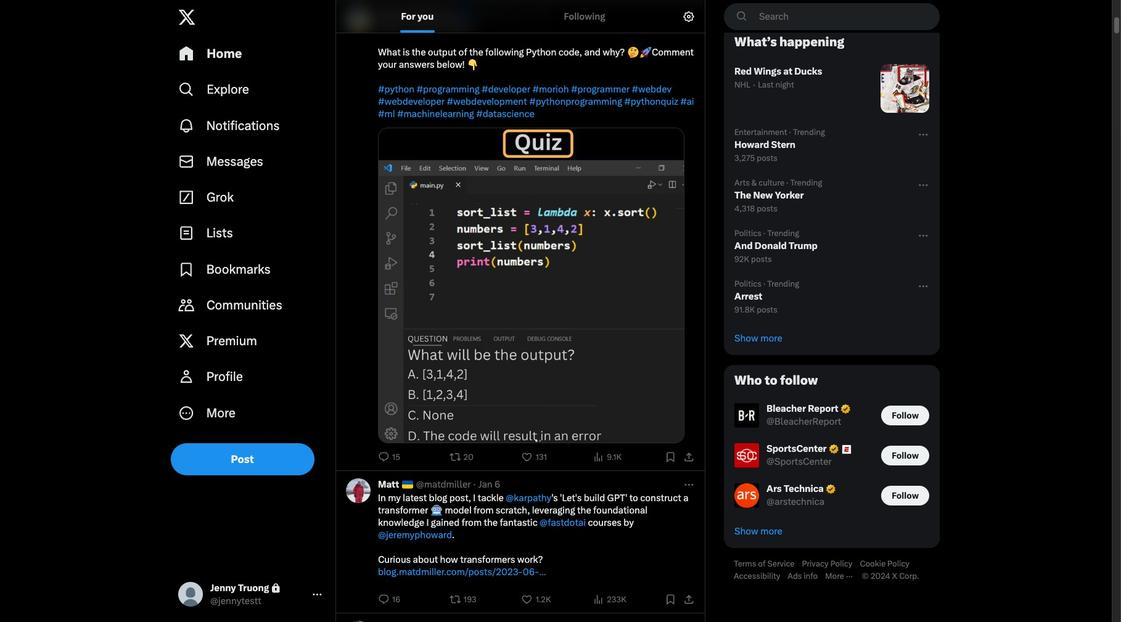 Task type: describe. For each thing, give the bounding box(es) containing it.
trending for and donald trump
[[768, 229, 800, 238]]

#machinelearning link
[[397, 109, 474, 120]]

@arstechnica link
[[767, 496, 825, 509]]

1 vertical spatial from
[[462, 518, 482, 529]]

politics for and
[[735, 229, 762, 238]]

🚀 image
[[640, 47, 652, 58]]

#ml
[[378, 109, 395, 120]]

stern
[[772, 139, 796, 151]]

show more for 2nd show more link from the top of the page
[[735, 527, 783, 538]]

#webdeveloper
[[378, 96, 445, 107]]

@jeremyphoward link
[[378, 530, 452, 541]]

0 vertical spatial i
[[474, 493, 476, 504]]

#webdeveloper link
[[378, 96, 445, 107]]

the down tackle in the bottom of the page
[[484, 518, 498, 529]]

red wings at ducks nhl · last night
[[735, 66, 823, 91]]

233k link
[[593, 594, 629, 606]]

the
[[735, 190, 752, 201]]

i inside model from scratch, leveraging the foundational knowledge i gained from the fantastic
[[427, 518, 429, 529]]

Search query text field
[[752, 3, 940, 29]]

#programmer link
[[571, 84, 630, 95]]

politics for arrest
[[735, 280, 762, 289]]

wings
[[754, 66, 782, 77]]

'let's
[[560, 493, 582, 504]]

131
[[536, 453, 547, 462]]

privacy policy
[[803, 560, 853, 569]]

sportscenter link
[[767, 443, 854, 456]]

howard
[[735, 139, 770, 151]]

profile link
[[171, 359, 331, 395]]

@matdmiller link
[[416, 479, 471, 491]]

model from scratch, leveraging the foundational knowledge i gained from the fantastic
[[378, 505, 650, 529]]

messages link
[[171, 144, 331, 180]]

ads
[[788, 572, 803, 581]]

sportscenter
[[767, 444, 827, 455]]

python developer
[[378, 9, 458, 20]]

more button
[[826, 572, 863, 582]]

footer navigation
[[725, 559, 941, 583]]

· for politics · trending and donald trump 92k posts
[[764, 229, 766, 238]]

build
[[584, 493, 606, 504]]

ads info
[[788, 572, 819, 581]]

in
[[378, 493, 386, 504]]

2024
[[871, 572, 891, 581]]

verified account image for ars technica
[[826, 484, 837, 496]]

@jeremyphoward
[[378, 530, 452, 541]]

#morioh
[[533, 84, 569, 95]]

233k
[[607, 596, 627, 605]]

a
[[684, 493, 689, 504]]

the up 👇 image
[[470, 47, 484, 58]]

entertainment · trending howard stern 3,275 posts
[[735, 128, 826, 163]]

for
[[401, 10, 416, 22]]

tab list containing for you
[[336, 0, 671, 32]]

the up answers
[[412, 47, 426, 58]]

posts inside politics · trending and donald trump 92k posts
[[752, 255, 772, 264]]

in my latest blog post, i tackle @karpathy
[[378, 493, 552, 504]]

latest
[[403, 493, 427, 504]]

comment
[[652, 47, 694, 58]]

more button
[[171, 395, 331, 431]]

what's
[[735, 35, 777, 49]]

red
[[735, 66, 752, 77]]

politics · trending and donald trump 92k posts
[[735, 229, 818, 264]]

show more for 2nd show more link from the bottom of the page
[[735, 333, 783, 344]]

to inside 's 'let's build gpt' to construct a transformer
[[630, 493, 639, 504]]

#datascience link
[[477, 109, 535, 120]]

@fastdotai link
[[540, 518, 586, 529]]

trump
[[789, 241, 818, 252]]

below!
[[437, 59, 465, 70]]

who to follow
[[735, 373, 819, 388]]

jenny truong
[[210, 583, 269, 594]]

verified account image for sportscenter
[[829, 444, 840, 455]]

's
[[552, 493, 558, 504]]

#developer
[[482, 84, 531, 95]]

of inside footer navigation
[[759, 560, 766, 569]]

technica
[[784, 484, 824, 495]]

and
[[585, 47, 601, 58]]

home
[[207, 46, 242, 61]]

🤔 image
[[628, 47, 639, 58]]

privacy policy link
[[803, 560, 861, 570]]

1.2k button
[[522, 594, 554, 606]]

posts inside arts & culture · trending the new yorker 4,318 posts
[[757, 204, 778, 214]]

bleacher report link
[[767, 403, 852, 416]]

posts inside entertainment · trending howard stern 3,275 posts
[[757, 154, 778, 163]]

verified account image for python developer
[[459, 8, 471, 20]]

20 button
[[450, 451, 477, 463]]

@sportscenter
[[767, 457, 832, 468]]

grok link
[[171, 180, 331, 216]]

the down build
[[578, 505, 592, 517]]

🤖 image
[[431, 505, 442, 517]]

foundational
[[594, 505, 648, 517]]

new
[[754, 190, 774, 201]]

arrest
[[735, 291, 763, 302]]

cookie policy accessibility
[[734, 560, 910, 581]]

last
[[759, 80, 774, 89]]

notifications link
[[171, 108, 331, 144]]

trending for arrest
[[768, 280, 800, 289]]

about
[[413, 555, 438, 566]]

more inside popup button
[[207, 406, 236, 421]]

truong
[[238, 583, 269, 594]]

python for python developer
[[378, 9, 410, 20]]

primary navigation
[[171, 36, 331, 431]]

x
[[893, 572, 898, 581]]

16 replies, 193 reposts, 1285 likes, 2341 bookmarks, 233985 views group
[[378, 594, 696, 606]]

privacy
[[803, 560, 829, 569]]

policy for privacy policy
[[831, 560, 853, 569]]

explore
[[207, 82, 249, 97]]

© 2024 x corp.
[[863, 572, 920, 581]]

more inside dropdown button
[[826, 572, 845, 581]]

bleacher
[[767, 404, 807, 415]]

#ai
[[681, 96, 695, 107]]

@matdmiller · jan 6
[[416, 480, 501, 491]]

at
[[784, 66, 793, 77]]

lists
[[207, 226, 233, 241]]

following link
[[499, 0, 671, 32]]

posts inside "politics · trending arrest 91.8k posts"
[[757, 305, 778, 315]]

of inside python question/quiz; what is the output of the following python code, and why?
[[459, 47, 468, 58]]

is
[[403, 47, 410, 58]]

yorker
[[776, 190, 804, 201]]

what's happening
[[735, 35, 845, 49]]

blog
[[429, 493, 448, 504]]



Task type: vqa. For each thing, say whether or not it's contained in the screenshot.
people associated with People you follow
no



Task type: locate. For each thing, give the bounding box(es) containing it.
more down "politics · trending arrest 91.8k posts"
[[761, 333, 783, 344]]

happening
[[780, 35, 845, 49]]

i right post,
[[474, 493, 476, 504]]

show inside who to follow section
[[735, 527, 759, 538]]

0 vertical spatial follow button
[[882, 406, 930, 426]]

jan
[[534, 9, 548, 20], [479, 480, 493, 491]]

@bleacherreport link
[[767, 416, 842, 428]]

trending inside politics · trending and donald trump 92k posts
[[768, 229, 800, 238]]

3,275
[[735, 154, 756, 163]]

🇺🇦 image
[[402, 480, 413, 491]]

2 politics from the top
[[735, 280, 762, 289]]

193
[[464, 596, 477, 605]]

15
[[392, 453, 401, 462]]

more inside who to follow section
[[761, 527, 783, 538]]

0 horizontal spatial more
[[207, 406, 236, 421]]

trending up yorker
[[791, 178, 823, 188]]

politics
[[735, 229, 762, 238], [735, 280, 762, 289]]

and
[[735, 241, 753, 252]]

3 follow button from the top
[[882, 486, 930, 506]]

politics up and
[[735, 229, 762, 238]]

1 more from the top
[[761, 333, 783, 344]]

politics inside politics · trending and donald trump 92k posts
[[735, 229, 762, 238]]

ducks
[[795, 66, 823, 77]]

trending inside arts & culture · trending the new yorker 4,318 posts
[[791, 178, 823, 188]]

#morioh #programmer #webdev #webdeveloper #webdevelopment
[[378, 84, 672, 107]]

your
[[378, 59, 397, 70]]

· inside red wings at ducks nhl · last night
[[754, 80, 756, 91]]

0 vertical spatial of
[[459, 47, 468, 58]]

@matdmiller
[[416, 480, 471, 491]]

0 horizontal spatial policy
[[831, 560, 853, 569]]

· inside "politics · trending arrest 91.8k posts"
[[764, 280, 766, 289]]

#python #programming
[[378, 84, 480, 95]]

from down model
[[462, 518, 482, 529]]

trending inside "politics · trending arrest 91.8k posts"
[[768, 280, 800, 289]]

policy up x
[[888, 560, 910, 569]]

2 policy from the left
[[888, 560, 910, 569]]

0 vertical spatial show more link
[[725, 323, 940, 355]]

matt link
[[378, 479, 414, 491]]

verified account image up @sportscenter link
[[829, 444, 840, 455]]

arts
[[735, 178, 750, 188]]

the
[[412, 47, 426, 58], [470, 47, 484, 58], [578, 505, 592, 517], [484, 518, 498, 529]]

1 vertical spatial python
[[378, 22, 409, 33]]

from down tackle in the bottom of the page
[[474, 505, 494, 517]]

1 show more link from the top
[[725, 323, 940, 355]]

post link
[[171, 444, 315, 476]]

politics inside "politics · trending arrest 91.8k posts"
[[735, 280, 762, 289]]

1 show from the top
[[735, 333, 759, 344]]

show more inside who to follow section
[[735, 527, 783, 538]]

work?
[[518, 555, 543, 566]]

1 vertical spatial jan
[[479, 480, 493, 491]]

trending for howard stern
[[794, 128, 826, 137]]

protected account image
[[270, 583, 282, 595], [272, 584, 280, 593]]

16 button
[[378, 594, 403, 606]]

15 button
[[378, 451, 403, 463]]

premium
[[207, 334, 258, 349]]

show up the terms
[[735, 527, 759, 538]]

0 vertical spatial from
[[474, 505, 494, 517]]

more up 'terms of service' link at bottom right
[[761, 527, 783, 538]]

donald
[[755, 241, 787, 252]]

posts right 91.8k
[[757, 305, 778, 315]]

scratch,
[[496, 505, 530, 517]]

blog.matdmiller.com/posts/2023-
[[378, 567, 523, 578]]

fantastic
[[500, 518, 538, 529]]

· inside arts & culture · trending the new yorker 4,318 posts
[[787, 178, 789, 188]]

1 politics from the top
[[735, 229, 762, 238]]

to right who
[[765, 373, 778, 388]]

©
[[863, 572, 870, 581]]

follow
[[781, 373, 819, 388]]

0 vertical spatial to
[[765, 373, 778, 388]]

2 follow from the top
[[893, 451, 920, 461]]

1 vertical spatial show more link
[[725, 516, 940, 548]]

👇 image
[[468, 59, 479, 70]]

· up yorker
[[787, 178, 789, 188]]

0 vertical spatial verified account image
[[459, 8, 471, 20]]

posts down new
[[757, 204, 778, 214]]

follow for report
[[893, 411, 920, 421]]

cookie policy link
[[861, 560, 918, 570]]

3 follow from the top
[[893, 491, 920, 501]]

to right gpt'
[[630, 493, 639, 504]]

2 show from the top
[[735, 527, 759, 538]]

· down donald
[[764, 280, 766, 289]]

#pythonquiz
[[625, 96, 679, 107]]

· left last at the top of page
[[754, 80, 756, 91]]

verified account image
[[840, 404, 852, 415]]

info
[[804, 572, 819, 581]]

posts
[[757, 154, 778, 163], [757, 204, 778, 214], [752, 255, 772, 264], [757, 305, 778, 315]]

2 show more from the top
[[735, 527, 783, 538]]

1 show more from the top
[[735, 333, 783, 344]]

who to follow section
[[725, 366, 940, 548]]

0 vertical spatial show more
[[735, 333, 783, 344]]

construct
[[641, 493, 682, 504]]

knowledge
[[378, 518, 425, 529]]

jan for jan 7
[[534, 9, 548, 20]]

subscribe to premium section
[[725, 0, 940, 16]]

#webdevelopment
[[447, 96, 527, 107]]

trending up donald
[[768, 229, 800, 238]]

0 vertical spatial politics
[[735, 229, 762, 238]]

· up stern
[[790, 128, 792, 137]]

0 horizontal spatial of
[[459, 47, 468, 58]]

Search search field
[[725, 3, 941, 30]]

1 vertical spatial i
[[427, 518, 429, 529]]

terms
[[734, 560, 757, 569]]

1 vertical spatial of
[[759, 560, 766, 569]]

jan left 7
[[534, 9, 548, 20]]

2 vertical spatial follow
[[893, 491, 920, 501]]

tab list
[[336, 0, 671, 32]]

jan for jan 6
[[479, 480, 493, 491]]

1 policy from the left
[[831, 560, 853, 569]]

#ai link
[[681, 96, 695, 107]]

python for python question/quiz; what is the output of the following python code, and why?
[[378, 22, 409, 33]]

policy inside privacy policy link
[[831, 560, 853, 569]]

gained
[[431, 518, 460, 529]]

1 vertical spatial follow
[[893, 451, 920, 461]]

2 more from the top
[[761, 527, 783, 538]]

developer
[[412, 9, 458, 20]]

#webdev
[[632, 84, 672, 95]]

leveraging
[[532, 505, 576, 517]]

trending inside entertainment · trending howard stern 3,275 posts
[[794, 128, 826, 137]]

arts & culture · trending the new yorker 4,318 posts
[[735, 178, 823, 214]]

1 vertical spatial follow button
[[882, 446, 930, 466]]

2 vertical spatial verified account image
[[826, 484, 837, 496]]

1 horizontal spatial more
[[826, 572, 845, 581]]

#python link
[[378, 84, 415, 95]]

1 horizontal spatial i
[[474, 493, 476, 504]]

1 vertical spatial more
[[761, 527, 783, 538]]

trending down politics · trending and donald trump 92k posts
[[768, 280, 800, 289]]

2 vertical spatial follow button
[[882, 486, 930, 506]]

1 vertical spatial to
[[630, 493, 639, 504]]

verified account image
[[459, 8, 471, 20], [829, 444, 840, 455], [826, 484, 837, 496]]

i up @jeremyphoward link
[[427, 518, 429, 529]]

1 horizontal spatial policy
[[888, 560, 910, 569]]

ads info link
[[788, 572, 826, 582]]

night
[[776, 80, 795, 89]]

show
[[735, 333, 759, 344], [735, 527, 759, 538]]

0 horizontal spatial jan
[[479, 480, 493, 491]]

16
[[392, 596, 401, 605]]

verified account image up question/quiz;
[[459, 8, 471, 20]]

. curious about how transformers work? blog.matdmiller.com/posts/2023-06- …
[[378, 530, 546, 578]]

1 horizontal spatial to
[[765, 373, 778, 388]]

accessibility
[[734, 572, 781, 581]]

posts down donald
[[752, 255, 772, 264]]

· up donald
[[764, 229, 766, 238]]

&
[[752, 178, 757, 188]]

jan 6 link
[[479, 479, 501, 491]]

0 vertical spatial more
[[207, 406, 236, 421]]

2 vertical spatial python
[[526, 47, 557, 58]]

1 vertical spatial show more
[[735, 527, 783, 538]]

0 vertical spatial show
[[735, 333, 759, 344]]

comment your answers below!
[[378, 47, 696, 70]]

question/quiz;
[[411, 22, 475, 33]]

of up accessibility link
[[759, 560, 766, 569]]

follow button
[[882, 406, 930, 426], [882, 446, 930, 466], [882, 486, 930, 506]]

#datascience
[[477, 109, 535, 120]]

code,
[[559, 47, 583, 58]]

verified account image inside python developer link
[[459, 8, 471, 20]]

trending up stern
[[794, 128, 826, 137]]

jan left 6
[[479, 480, 493, 491]]

· for @matdmiller · jan 6
[[474, 480, 476, 491]]

1 follow from the top
[[893, 411, 920, 421]]

bleacher report
[[767, 404, 839, 415]]

verified account image right technica
[[826, 484, 837, 496]]

bookmarks
[[207, 262, 271, 277]]

9.1k link
[[593, 451, 625, 463]]

2 follow button from the top
[[882, 446, 930, 466]]

follow button for technica
[[882, 486, 930, 506]]

show more up terms of service at the bottom
[[735, 527, 783, 538]]

to inside section
[[765, 373, 778, 388]]

0 vertical spatial more
[[761, 333, 783, 344]]

1 vertical spatial verified account image
[[829, 444, 840, 455]]

· inside politics · trending and donald trump 92k posts
[[764, 229, 766, 238]]

of up below!
[[459, 47, 468, 58]]

@python_dv · jan 7
[[473, 9, 555, 20]]

2 show more link from the top
[[725, 516, 940, 548]]

from
[[474, 505, 494, 517], [462, 518, 482, 529]]

follow button for report
[[882, 406, 930, 426]]

show more link up the follow
[[725, 323, 940, 355]]

policy inside cookie policy accessibility
[[888, 560, 910, 569]]

more down privacy policy link
[[826, 572, 845, 581]]

@fastdotai
[[540, 518, 586, 529]]

0 vertical spatial jan
[[534, 9, 548, 20]]

posts down howard
[[757, 154, 778, 163]]

@bleacherreport
[[767, 417, 842, 428]]

· inside entertainment · trending howard stern 3,275 posts
[[790, 128, 792, 137]]

verified account image inside sportscenter link
[[829, 444, 840, 455]]

verified account image inside ars technica link
[[826, 484, 837, 496]]

1 vertical spatial show
[[735, 527, 759, 538]]

1 horizontal spatial of
[[759, 560, 766, 569]]

python
[[378, 9, 410, 20], [378, 22, 409, 33], [526, 47, 557, 58]]

4,318
[[735, 204, 756, 214]]

0 vertical spatial follow
[[893, 411, 920, 421]]

· for politics · trending arrest 91.8k posts
[[764, 280, 766, 289]]

show more link up privacy policy link
[[725, 516, 940, 548]]

#webdev link
[[632, 84, 672, 95]]

policy up more dropdown button
[[831, 560, 853, 569]]

1 follow button from the top
[[882, 406, 930, 426]]

0 vertical spatial python
[[378, 9, 410, 20]]

notifications
[[207, 118, 280, 133]]

#developer link
[[482, 84, 531, 95]]

bookmarks link
[[171, 251, 331, 287]]

show more down 91.8k
[[735, 333, 783, 344]]

1 horizontal spatial jan
[[534, 9, 548, 20]]

lists link
[[171, 216, 331, 251]]

0 horizontal spatial i
[[427, 518, 429, 529]]

policy for cookie policy accessibility
[[888, 560, 910, 569]]

show down 91.8k
[[735, 333, 759, 344]]

how
[[440, 555, 458, 566]]

1 vertical spatial more
[[826, 572, 845, 581]]

service
[[768, 560, 795, 569]]

post,
[[450, 493, 471, 504]]

15 replies, 20 reposts, 131 likes, 26 bookmarks, 9170 views group
[[378, 451, 696, 463]]

· for @python_dv · jan 7
[[529, 9, 531, 20]]

0 horizontal spatial to
[[630, 493, 639, 504]]

@python_dv
[[473, 9, 526, 20]]

politics up arrest
[[735, 280, 762, 289]]

#ml link
[[378, 109, 395, 120]]

· for entertainment · trending howard stern 3,275 posts
[[790, 128, 792, 137]]

follow for technica
[[893, 491, 920, 501]]

more down "profile"
[[207, 406, 236, 421]]

· left jan 6 "link"
[[474, 480, 476, 491]]

· left jan 7 link at the top left of page
[[529, 9, 531, 20]]

1 vertical spatial politics
[[735, 280, 762, 289]]

communities
[[207, 298, 283, 313]]



